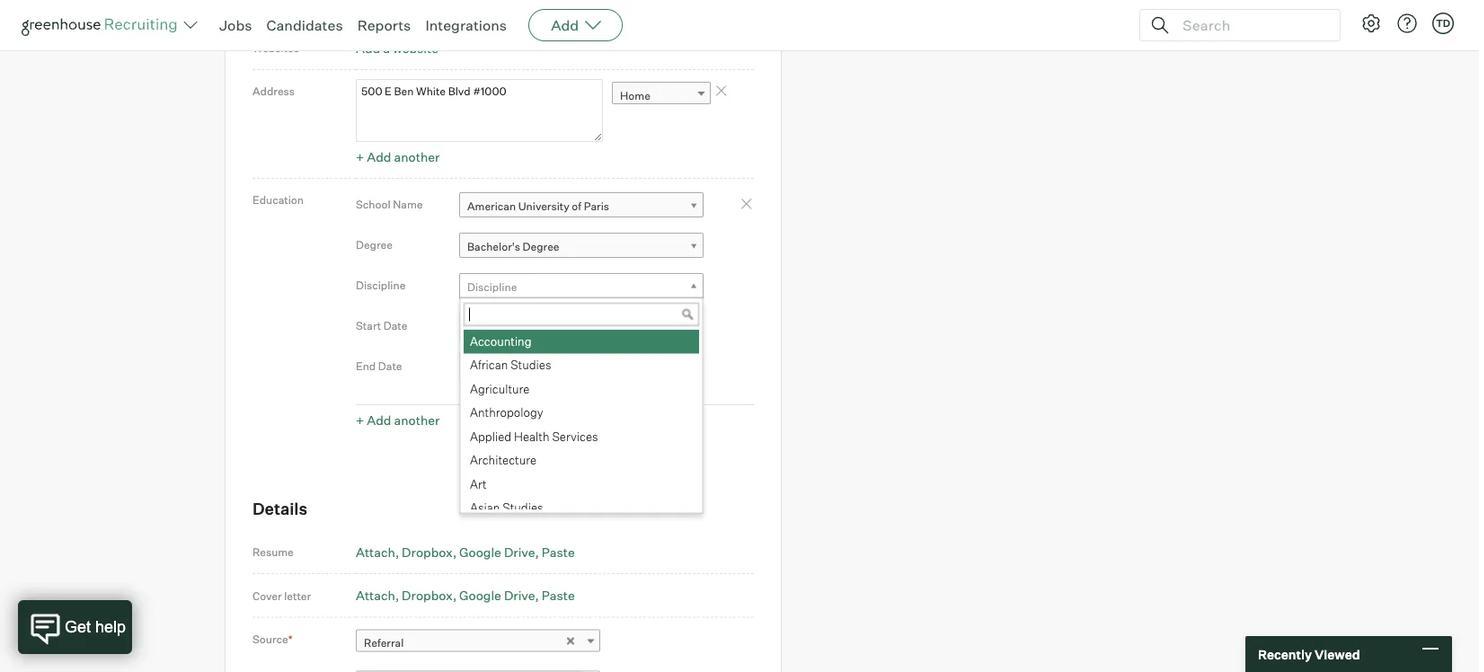 Task type: vqa. For each thing, say whether or not it's contained in the screenshot.
the "Art" option
yes



Task type: locate. For each thing, give the bounding box(es) containing it.
attach dropbox google drive paste
[[356, 544, 575, 560], [356, 588, 575, 603]]

+ add another
[[356, 149, 440, 165], [356, 412, 440, 428]]

0 vertical spatial mm text field
[[459, 311, 504, 340]]

african
[[470, 358, 508, 372]]

asian studies option
[[464, 497, 699, 521]]

0 vertical spatial attach
[[356, 544, 395, 560]]

mm text field up agriculture
[[459, 352, 504, 381]]

attach dropbox google drive paste for cover letter
[[356, 588, 575, 603]]

1 google from the top
[[459, 544, 501, 560]]

0 vertical spatial dropbox
[[402, 544, 453, 560]]

date right end
[[378, 360, 402, 373]]

discipline link
[[459, 273, 704, 299]]

0 vertical spatial dropbox link
[[402, 544, 457, 560]]

+ up school
[[356, 149, 364, 165]]

0 vertical spatial google drive link
[[459, 544, 539, 560]]

+ add another link down end date at the bottom left of page
[[356, 412, 440, 428]]

1 + add another link from the top
[[356, 149, 440, 165]]

another up the name
[[394, 149, 440, 165]]

google drive link down asian studies
[[459, 544, 539, 560]]

2 attach link from the top
[[356, 588, 399, 603]]

1 mm text field from the top
[[459, 311, 504, 340]]

another for education
[[394, 412, 440, 428]]

+ inside education element
[[356, 412, 364, 428]]

1 vertical spatial paste link
[[542, 588, 575, 603]]

applied
[[470, 429, 512, 444]]

art
[[470, 477, 487, 491]]

google for cover letter
[[459, 588, 501, 603]]

1 vertical spatial date
[[378, 360, 402, 373]]

YYYY text field
[[507, 311, 561, 340]]

reports
[[357, 16, 411, 34]]

0 vertical spatial date
[[384, 319, 408, 333]]

discipline up the start date
[[356, 279, 406, 292]]

2 dropbox from the top
[[402, 588, 453, 603]]

services
[[552, 429, 598, 444]]

1 another from the top
[[394, 149, 440, 165]]

date right start
[[384, 319, 408, 333]]

paste for cover letter
[[542, 588, 575, 603]]

1 vertical spatial attach dropbox google drive paste
[[356, 588, 575, 603]]

degree
[[356, 238, 393, 252], [523, 240, 560, 253]]

paste
[[542, 544, 575, 560], [542, 588, 575, 603]]

2 mm text field from the top
[[459, 352, 504, 381]]

add inside popup button
[[551, 16, 579, 34]]

start
[[356, 319, 381, 333]]

asian studies
[[470, 501, 543, 515]]

studies right the asian
[[503, 501, 543, 515]]

0 vertical spatial another
[[394, 149, 440, 165]]

add inside education element
[[367, 412, 391, 428]]

0 vertical spatial + add another
[[356, 149, 440, 165]]

google drive link up referral link
[[459, 588, 539, 603]]

1 vertical spatial attach link
[[356, 588, 399, 603]]

configure image
[[1361, 13, 1382, 34]]

1 google drive link from the top
[[459, 544, 539, 560]]

1 + from the top
[[356, 149, 364, 165]]

0 vertical spatial attach link
[[356, 544, 399, 560]]

home link
[[612, 82, 711, 108]]

reports link
[[357, 16, 411, 34]]

list box
[[460, 330, 699, 521]]

2 + from the top
[[356, 412, 364, 428]]

1 vertical spatial mm text field
[[459, 352, 504, 381]]

2 google from the top
[[459, 588, 501, 603]]

address
[[253, 85, 295, 98]]

2 attach dropbox google drive paste from the top
[[356, 588, 575, 603]]

*
[[288, 633, 293, 646]]

+ add another link for education
[[356, 412, 440, 428]]

google
[[459, 544, 501, 560], [459, 588, 501, 603]]

Search text field
[[1178, 12, 1324, 38]]

1 vertical spatial attach
[[356, 588, 395, 603]]

google down the asian
[[459, 544, 501, 560]]

google drive link for resume
[[459, 544, 539, 560]]

drive
[[504, 544, 535, 560], [504, 588, 535, 603]]

1 attach from the top
[[356, 544, 395, 560]]

studies inside "option"
[[511, 358, 551, 372]]

google drive link for cover letter
[[459, 588, 539, 603]]

1 vertical spatial dropbox
[[402, 588, 453, 603]]

studies inside option
[[503, 501, 543, 515]]

degree down school
[[356, 238, 393, 252]]

resume
[[253, 546, 294, 559]]

1 vertical spatial + add another link
[[356, 412, 440, 428]]

google up referral link
[[459, 588, 501, 603]]

add
[[551, 16, 579, 34], [356, 40, 380, 56], [367, 149, 391, 165], [367, 412, 391, 428]]

+ add another up school name
[[356, 149, 440, 165]]

another
[[394, 149, 440, 165], [394, 412, 440, 428]]

0 vertical spatial paste
[[542, 544, 575, 560]]

referral link
[[356, 629, 600, 656]]

2 + add another from the top
[[356, 412, 440, 428]]

+ for address
[[356, 149, 364, 165]]

attach dropbox google drive paste for resume
[[356, 544, 575, 560]]

0 vertical spatial paste link
[[542, 544, 575, 560]]

anthropology option
[[464, 402, 699, 425]]

degree down american university of paris
[[523, 240, 560, 253]]

mm text field for end date
[[459, 352, 504, 381]]

0 vertical spatial + add another link
[[356, 149, 440, 165]]

drive down asian studies
[[504, 544, 535, 560]]

university
[[518, 199, 570, 213]]

accounting option
[[464, 330, 699, 354]]

asian
[[470, 501, 500, 515]]

2 paste from the top
[[542, 588, 575, 603]]

google drive link
[[459, 544, 539, 560], [459, 588, 539, 603]]

greenhouse recruiting image
[[22, 14, 183, 36]]

+ add another link
[[356, 149, 440, 165], [356, 412, 440, 428]]

1 vertical spatial drive
[[504, 588, 535, 603]]

1 drive from the top
[[504, 544, 535, 560]]

viewed
[[1315, 646, 1360, 662]]

1 vertical spatial google
[[459, 588, 501, 603]]

accounting
[[470, 334, 532, 348]]

dropbox for resume
[[402, 544, 453, 560]]

2 google drive link from the top
[[459, 588, 539, 603]]

paste for resume
[[542, 544, 575, 560]]

name
[[393, 198, 423, 211]]

add button
[[529, 9, 623, 41]]

discipline
[[356, 279, 406, 292], [467, 280, 517, 294]]

0 vertical spatial +
[[356, 149, 364, 165]]

another down end date at the bottom left of page
[[394, 412, 440, 428]]

2 attach from the top
[[356, 588, 395, 603]]

agriculture
[[470, 382, 530, 396]]

1 vertical spatial studies
[[503, 501, 543, 515]]

attach dropbox google drive paste down the asian
[[356, 544, 575, 560]]

attach for cover letter
[[356, 588, 395, 603]]

american university of paris
[[467, 199, 609, 213]]

studies down accounting
[[511, 358, 551, 372]]

bachelor's
[[467, 240, 520, 253]]

1 attach link from the top
[[356, 544, 399, 560]]

0 vertical spatial studies
[[511, 358, 551, 372]]

1 vertical spatial +
[[356, 412, 364, 428]]

home
[[620, 88, 651, 102]]

1 attach dropbox google drive paste from the top
[[356, 544, 575, 560]]

attach dropbox google drive paste up referral link
[[356, 588, 575, 603]]

integrations link
[[425, 16, 507, 34]]

source
[[253, 633, 288, 646]]

1 paste from the top
[[542, 544, 575, 560]]

google for resume
[[459, 544, 501, 560]]

mm text field for start date
[[459, 311, 504, 340]]

mm text field up the african
[[459, 311, 504, 340]]

MM text field
[[459, 311, 504, 340], [459, 352, 504, 381]]

attach for resume
[[356, 544, 395, 560]]

1 vertical spatial + add another
[[356, 412, 440, 428]]

discipline down the bachelor's
[[467, 280, 517, 294]]

details
[[253, 498, 308, 519]]

american
[[467, 199, 516, 213]]

school name
[[356, 198, 423, 211]]

referral
[[364, 636, 404, 650]]

1 vertical spatial dropbox link
[[402, 588, 457, 603]]

0 vertical spatial drive
[[504, 544, 535, 560]]

1 dropbox link from the top
[[402, 544, 457, 560]]

dropbox
[[402, 544, 453, 560], [402, 588, 453, 603]]

2 dropbox link from the top
[[402, 588, 457, 603]]

a
[[383, 40, 390, 56]]

bachelor's degree
[[467, 240, 560, 253]]

1 vertical spatial paste
[[542, 588, 575, 603]]

0 vertical spatial attach dropbox google drive paste
[[356, 544, 575, 560]]

td button
[[1429, 9, 1458, 38]]

2 paste link from the top
[[542, 588, 575, 603]]

studies
[[511, 358, 551, 372], [503, 501, 543, 515]]

+ add another link up school name
[[356, 149, 440, 165]]

another inside education element
[[394, 412, 440, 428]]

date for start date
[[384, 319, 408, 333]]

+ for education
[[356, 412, 364, 428]]

attach link
[[356, 544, 399, 560], [356, 588, 399, 603]]

+ add another inside education element
[[356, 412, 440, 428]]

0 vertical spatial google
[[459, 544, 501, 560]]

+
[[356, 149, 364, 165], [356, 412, 364, 428]]

1 horizontal spatial discipline
[[467, 280, 517, 294]]

+ down end
[[356, 412, 364, 428]]

attach
[[356, 544, 395, 560], [356, 588, 395, 603]]

drive up referral link
[[504, 588, 535, 603]]

website
[[393, 40, 439, 56]]

1 + add another from the top
[[356, 149, 440, 165]]

dropbox link
[[402, 544, 457, 560], [402, 588, 457, 603]]

paste link for resume
[[542, 544, 575, 560]]

american university of paris link
[[459, 193, 704, 219]]

None text field
[[356, 79, 603, 142], [464, 303, 699, 326], [356, 79, 603, 142], [464, 303, 699, 326]]

candidates link
[[267, 16, 343, 34]]

end
[[356, 360, 376, 373]]

+ add another down end date at the bottom left of page
[[356, 412, 440, 428]]

applied health services
[[470, 429, 598, 444]]

art option
[[464, 473, 699, 497]]

2 another from the top
[[394, 412, 440, 428]]

date for end date
[[378, 360, 402, 373]]

agriculture option
[[464, 378, 699, 402]]

1 paste link from the top
[[542, 544, 575, 560]]

2 drive from the top
[[504, 588, 535, 603]]

1 vertical spatial another
[[394, 412, 440, 428]]

1 vertical spatial google drive link
[[459, 588, 539, 603]]

2 + add another link from the top
[[356, 412, 440, 428]]

td
[[1436, 17, 1451, 29]]

1 dropbox from the top
[[402, 544, 453, 560]]

date
[[384, 319, 408, 333], [378, 360, 402, 373]]

studies for asian studies
[[503, 501, 543, 515]]

drive for cover letter
[[504, 588, 535, 603]]

paste link
[[542, 544, 575, 560], [542, 588, 575, 603]]



Task type: describe. For each thing, give the bounding box(es) containing it.
applied health services option
[[464, 425, 699, 449]]

add a website link
[[356, 40, 439, 56]]

attach link for resume
[[356, 544, 399, 560]]

end date
[[356, 360, 402, 373]]

studies for african studies
[[511, 358, 551, 372]]

list box containing accounting
[[460, 330, 699, 521]]

integrations
[[425, 16, 507, 34]]

attach link for cover letter
[[356, 588, 399, 603]]

cover letter
[[253, 589, 311, 603]]

0 horizontal spatial degree
[[356, 238, 393, 252]]

candidates
[[267, 16, 343, 34]]

drive for resume
[[504, 544, 535, 560]]

websites
[[253, 41, 299, 55]]

african studies
[[470, 358, 551, 372]]

health
[[514, 429, 550, 444]]

architecture option
[[464, 449, 699, 473]]

anthropology
[[470, 406, 543, 420]]

source *
[[253, 633, 293, 646]]

jobs link
[[219, 16, 252, 34]]

+ add another for education
[[356, 412, 440, 428]]

dropbox for cover letter
[[402, 588, 453, 603]]

recently
[[1258, 646, 1312, 662]]

another for address
[[394, 149, 440, 165]]

architecture
[[470, 453, 537, 468]]

dropbox link for cover letter
[[402, 588, 457, 603]]

bachelor's degree link
[[459, 233, 704, 259]]

education
[[253, 193, 304, 207]]

0 horizontal spatial discipline
[[356, 279, 406, 292]]

add a website
[[356, 40, 439, 56]]

+ add another for address
[[356, 149, 440, 165]]

dropbox link for resume
[[402, 544, 457, 560]]

paris
[[584, 199, 609, 213]]

YYYY text field
[[507, 352, 561, 381]]

td button
[[1433, 13, 1454, 34]]

start date
[[356, 319, 408, 333]]

+ add another link for address
[[356, 149, 440, 165]]

recently viewed
[[1258, 646, 1360, 662]]

education element
[[356, 184, 754, 432]]

school
[[356, 198, 391, 211]]

paste link for cover letter
[[542, 588, 575, 603]]

african studies option
[[464, 354, 699, 378]]

cover
[[253, 589, 282, 603]]

1 horizontal spatial degree
[[523, 240, 560, 253]]

of
[[572, 199, 582, 213]]

letter
[[284, 589, 311, 603]]

jobs
[[219, 16, 252, 34]]



